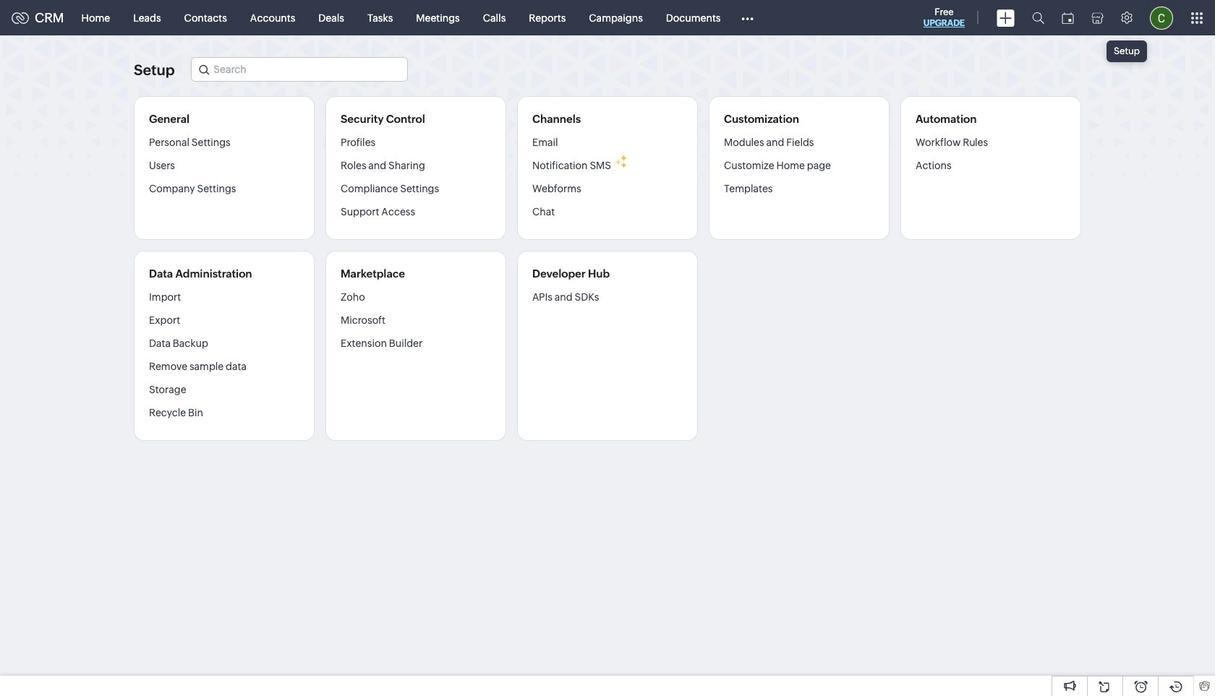 Task type: locate. For each thing, give the bounding box(es) containing it.
search element
[[1024, 0, 1054, 35]]

create menu element
[[989, 0, 1024, 35]]

None field
[[191, 57, 408, 82]]

profile image
[[1151, 6, 1174, 29]]

logo image
[[12, 12, 29, 24]]

Other Modules field
[[733, 6, 764, 29]]



Task type: vqa. For each thing, say whether or not it's contained in the screenshot.
the Contacts image
no



Task type: describe. For each thing, give the bounding box(es) containing it.
calendar image
[[1062, 12, 1075, 24]]

Search text field
[[192, 58, 408, 81]]

profile element
[[1142, 0, 1183, 35]]

search image
[[1033, 12, 1045, 24]]

create menu image
[[997, 9, 1015, 26]]



